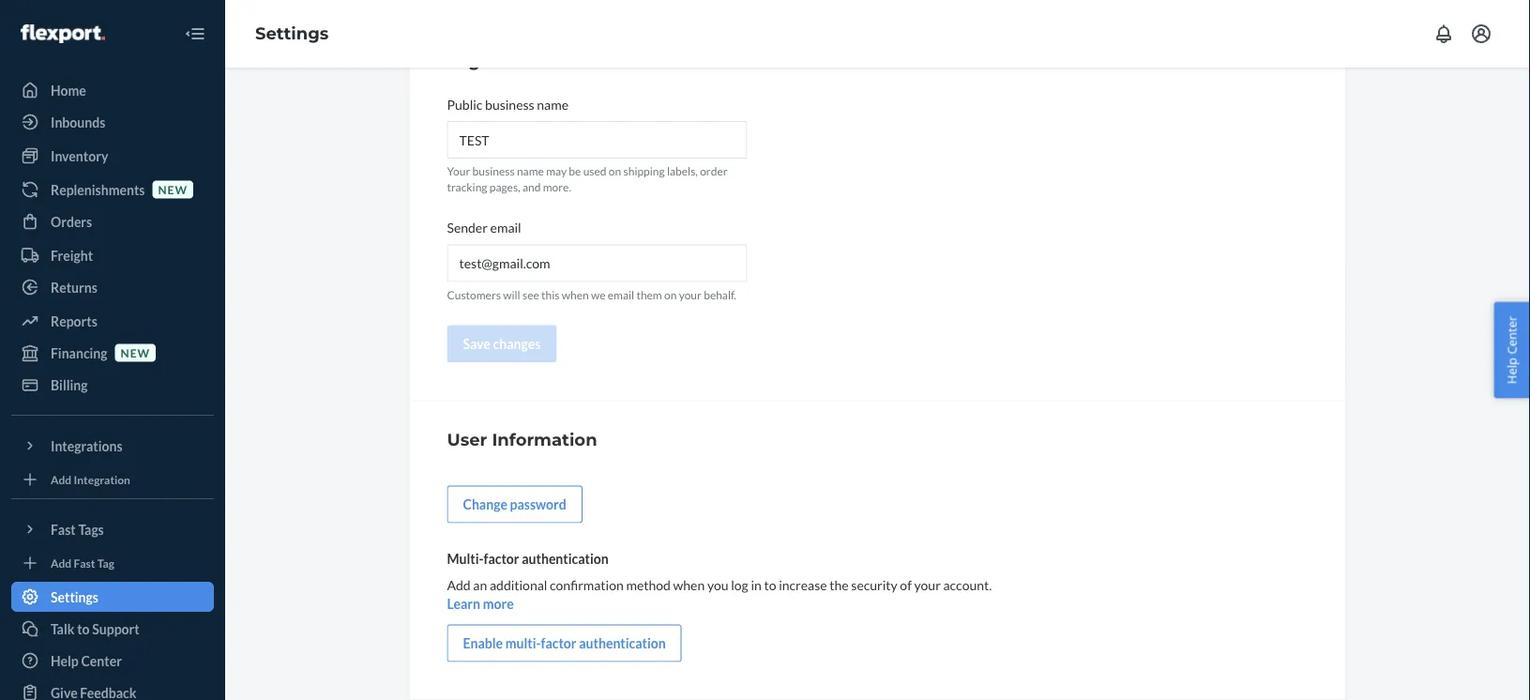 Task type: describe. For each thing, give the bounding box(es) containing it.
information for user information
[[492, 430, 598, 450]]

enable multi-factor authentication button
[[447, 625, 682, 663]]

reports link
[[11, 306, 214, 336]]

factor inside button
[[541, 636, 577, 652]]

name for your business name may be used on shipping labels, order tracking pages, and more.
[[517, 165, 544, 178]]

inbounds
[[51, 114, 105, 130]]

authentication inside button
[[579, 636, 666, 652]]

1 vertical spatial settings link
[[11, 582, 214, 612]]

may
[[546, 165, 567, 178]]

save changes
[[463, 336, 541, 352]]

fast tags
[[51, 521, 104, 537]]

change
[[463, 497, 508, 513]]

save changes button
[[447, 326, 557, 363]]

add fast tag
[[51, 556, 114, 570]]

organization information
[[447, 50, 672, 71]]

tracking
[[447, 181, 488, 194]]

security
[[852, 578, 898, 594]]

open notifications image
[[1433, 23, 1456, 45]]

information for organization information
[[567, 50, 672, 71]]

financing
[[51, 345, 108, 361]]

see
[[523, 288, 539, 302]]

add integration
[[51, 473, 130, 486]]

business for public
[[485, 97, 535, 113]]

help center link
[[11, 646, 214, 676]]

an
[[473, 578, 487, 594]]

talk
[[51, 621, 75, 637]]

add for add integration
[[51, 473, 72, 486]]

change password button
[[447, 486, 583, 524]]

inventory
[[51, 148, 108, 164]]

enable
[[463, 636, 503, 652]]

help center inside help center button
[[1504, 316, 1521, 384]]

customers will see this when we email them on your behalf.
[[447, 288, 737, 302]]

password
[[510, 497, 567, 513]]

business for your
[[473, 165, 515, 178]]

0 vertical spatial settings
[[255, 23, 329, 44]]

on inside your business name may be used on shipping labels, order tracking pages, and more.
[[609, 165, 622, 178]]

learn more button
[[447, 595, 514, 614]]

talk to support button
[[11, 614, 214, 644]]

behalf.
[[704, 288, 737, 302]]

0 vertical spatial settings link
[[255, 23, 329, 44]]

open account menu image
[[1471, 23, 1493, 45]]

multi-
[[506, 636, 541, 652]]

0 horizontal spatial when
[[562, 288, 589, 302]]

new for financing
[[121, 346, 150, 359]]

of
[[901, 578, 912, 594]]

center inside help center button
[[1504, 316, 1521, 354]]

talk to support
[[51, 621, 140, 637]]

additional
[[490, 578, 548, 594]]

customers
[[447, 288, 501, 302]]

home
[[51, 82, 86, 98]]

replenishments
[[51, 182, 145, 198]]

multi-
[[447, 551, 484, 567]]

fast tags button
[[11, 514, 214, 544]]

orders
[[51, 214, 92, 230]]

0 horizontal spatial settings
[[51, 589, 99, 605]]

organization
[[447, 50, 562, 71]]

your
[[447, 165, 471, 178]]

you
[[708, 578, 729, 594]]

1 vertical spatial email
[[608, 288, 635, 302]]

0 vertical spatial authentication
[[522, 551, 609, 567]]

public business name
[[447, 97, 569, 113]]

more
[[483, 596, 514, 612]]

learn
[[447, 596, 481, 612]]

0 horizontal spatial your
[[679, 288, 702, 302]]

pages,
[[490, 181, 521, 194]]

to inside add an additional confirmation method when you log in to increase the security of your account. learn more
[[765, 578, 777, 594]]

new for replenishments
[[158, 183, 188, 196]]

sender
[[447, 220, 488, 236]]

log
[[731, 578, 749, 594]]

help center button
[[1495, 302, 1531, 398]]

integrations button
[[11, 431, 214, 461]]



Task type: vqa. For each thing, say whether or not it's contained in the screenshot.
Inbounds - Monthly Reconciliation "button"
no



Task type: locate. For each thing, give the bounding box(es) containing it.
reports
[[51, 313, 97, 329]]

email right we
[[608, 288, 635, 302]]

your inside add an additional confirmation method when you log in to increase the security of your account. learn more
[[915, 578, 941, 594]]

0 vertical spatial new
[[158, 183, 188, 196]]

0 vertical spatial center
[[1504, 316, 1521, 354]]

authentication up confirmation
[[522, 551, 609, 567]]

authentication down method
[[579, 636, 666, 652]]

email
[[490, 220, 522, 236], [608, 288, 635, 302]]

fast left tag
[[74, 556, 95, 570]]

user
[[447, 430, 487, 450]]

add up learn
[[447, 578, 471, 594]]

when left you
[[674, 578, 705, 594]]

add inside add an additional confirmation method when you log in to increase the security of your account. learn more
[[447, 578, 471, 594]]

Business name text field
[[447, 122, 748, 159]]

1 vertical spatial help
[[51, 653, 79, 669]]

1 horizontal spatial settings link
[[255, 23, 329, 44]]

integration
[[74, 473, 130, 486]]

inbounds link
[[11, 107, 214, 137]]

0 horizontal spatial help center
[[51, 653, 122, 669]]

name down organization information
[[537, 97, 569, 113]]

new down 'reports' link
[[121, 346, 150, 359]]

1 horizontal spatial new
[[158, 183, 188, 196]]

your business name may be used on shipping labels, order tracking pages, and more.
[[447, 165, 728, 194]]

0 vertical spatial on
[[609, 165, 622, 178]]

add an additional confirmation method when you log in to increase the security of your account. learn more
[[447, 578, 992, 612]]

user information
[[447, 430, 598, 450]]

1 vertical spatial when
[[674, 578, 705, 594]]

the
[[830, 578, 849, 594]]

add left integration
[[51, 473, 72, 486]]

account.
[[944, 578, 992, 594]]

1 horizontal spatial factor
[[541, 636, 577, 652]]

name inside your business name may be used on shipping labels, order tracking pages, and more.
[[517, 165, 544, 178]]

0 horizontal spatial email
[[490, 220, 522, 236]]

on right 'them'
[[665, 288, 677, 302]]

factor
[[484, 551, 520, 567], [541, 636, 577, 652]]

1 vertical spatial information
[[492, 430, 598, 450]]

your right of on the bottom right of page
[[915, 578, 941, 594]]

help inside button
[[1504, 358, 1521, 384]]

1 horizontal spatial your
[[915, 578, 941, 594]]

0 vertical spatial factor
[[484, 551, 520, 567]]

billing link
[[11, 370, 214, 400]]

business down organization
[[485, 97, 535, 113]]

billing
[[51, 377, 88, 393]]

1 horizontal spatial to
[[765, 578, 777, 594]]

help center inside help center link
[[51, 653, 122, 669]]

when
[[562, 288, 589, 302], [674, 578, 705, 594]]

to inside button
[[77, 621, 90, 637]]

settings
[[255, 23, 329, 44], [51, 589, 99, 605]]

1 vertical spatial name
[[517, 165, 544, 178]]

2 vertical spatial add
[[447, 578, 471, 594]]

1 vertical spatial your
[[915, 578, 941, 594]]

0 horizontal spatial new
[[121, 346, 150, 359]]

changes
[[493, 336, 541, 352]]

1 horizontal spatial help center
[[1504, 316, 1521, 384]]

business up pages, on the top left of page
[[473, 165, 515, 178]]

help
[[1504, 358, 1521, 384], [51, 653, 79, 669]]

information up business name text field
[[567, 50, 672, 71]]

to right in in the bottom of the page
[[765, 578, 777, 594]]

1 vertical spatial business
[[473, 165, 515, 178]]

home link
[[11, 75, 214, 105]]

1 vertical spatial factor
[[541, 636, 577, 652]]

1 horizontal spatial settings
[[255, 23, 329, 44]]

and
[[523, 181, 541, 194]]

0 vertical spatial business
[[485, 97, 535, 113]]

factor up additional on the bottom of page
[[484, 551, 520, 567]]

name up and
[[517, 165, 544, 178]]

to right talk
[[77, 621, 90, 637]]

business inside your business name may be used on shipping labels, order tracking pages, and more.
[[473, 165, 515, 178]]

name
[[537, 97, 569, 113], [517, 165, 544, 178]]

add integration link
[[11, 468, 214, 491]]

integrations
[[51, 438, 123, 454]]

0 horizontal spatial factor
[[484, 551, 520, 567]]

this
[[542, 288, 560, 302]]

information up password
[[492, 430, 598, 450]]

shipping
[[624, 165, 665, 178]]

center
[[1504, 316, 1521, 354], [81, 653, 122, 669]]

1 horizontal spatial on
[[665, 288, 677, 302]]

0 vertical spatial fast
[[51, 521, 76, 537]]

0 horizontal spatial help
[[51, 653, 79, 669]]

email right the sender
[[490, 220, 522, 236]]

will
[[503, 288, 521, 302]]

1 horizontal spatial help
[[1504, 358, 1521, 384]]

1 vertical spatial help center
[[51, 653, 122, 669]]

1 horizontal spatial email
[[608, 288, 635, 302]]

1 vertical spatial authentication
[[579, 636, 666, 652]]

public
[[447, 97, 483, 113]]

0 vertical spatial add
[[51, 473, 72, 486]]

factor down confirmation
[[541, 636, 577, 652]]

when inside add an additional confirmation method when you log in to increase the security of your account. learn more
[[674, 578, 705, 594]]

1 horizontal spatial center
[[1504, 316, 1521, 354]]

your left behalf.
[[679, 288, 702, 302]]

fast
[[51, 521, 76, 537], [74, 556, 95, 570]]

0 horizontal spatial on
[[609, 165, 622, 178]]

them
[[637, 288, 662, 302]]

to
[[765, 578, 777, 594], [77, 621, 90, 637]]

returns link
[[11, 272, 214, 302]]

labels,
[[667, 165, 698, 178]]

0 vertical spatial name
[[537, 97, 569, 113]]

used
[[584, 165, 607, 178]]

add for add an additional confirmation method when you log in to increase the security of your account. learn more
[[447, 578, 471, 594]]

freight
[[51, 247, 93, 263]]

help center
[[1504, 316, 1521, 384], [51, 653, 122, 669]]

we
[[591, 288, 606, 302]]

1 vertical spatial new
[[121, 346, 150, 359]]

when left we
[[562, 288, 589, 302]]

0 horizontal spatial settings link
[[11, 582, 214, 612]]

tags
[[78, 521, 104, 537]]

1 horizontal spatial when
[[674, 578, 705, 594]]

center inside help center link
[[81, 653, 122, 669]]

0 horizontal spatial to
[[77, 621, 90, 637]]

new up orders link
[[158, 183, 188, 196]]

0 vertical spatial your
[[679, 288, 702, 302]]

fast left the tags
[[51, 521, 76, 537]]

0 vertical spatial help center
[[1504, 316, 1521, 384]]

sender email
[[447, 220, 522, 236]]

your
[[679, 288, 702, 302], [915, 578, 941, 594]]

enable multi-factor authentication
[[463, 636, 666, 652]]

be
[[569, 165, 581, 178]]

0 vertical spatial help
[[1504, 358, 1521, 384]]

1 vertical spatial on
[[665, 288, 677, 302]]

inventory link
[[11, 141, 214, 171]]

0 vertical spatial when
[[562, 288, 589, 302]]

support
[[92, 621, 140, 637]]

confirmation
[[550, 578, 624, 594]]

close navigation image
[[184, 23, 207, 45]]

settings link
[[255, 23, 329, 44], [11, 582, 214, 612]]

save
[[463, 336, 491, 352]]

on right used
[[609, 165, 622, 178]]

in
[[751, 578, 762, 594]]

returns
[[51, 279, 97, 295]]

add down fast tags in the bottom left of the page
[[51, 556, 72, 570]]

1 vertical spatial add
[[51, 556, 72, 570]]

0 horizontal spatial center
[[81, 653, 122, 669]]

orders link
[[11, 207, 214, 237]]

1 vertical spatial fast
[[74, 556, 95, 570]]

new
[[158, 183, 188, 196], [121, 346, 150, 359]]

1 vertical spatial to
[[77, 621, 90, 637]]

increase
[[779, 578, 827, 594]]

0 vertical spatial information
[[567, 50, 672, 71]]

change password
[[463, 497, 567, 513]]

add fast tag link
[[11, 552, 214, 574]]

order
[[700, 165, 728, 178]]

method
[[627, 578, 671, 594]]

more.
[[543, 181, 572, 194]]

add for add fast tag
[[51, 556, 72, 570]]

authentication
[[522, 551, 609, 567], [579, 636, 666, 652]]

freight link
[[11, 240, 214, 270]]

flexport logo image
[[21, 24, 105, 43]]

name for public business name
[[537, 97, 569, 113]]

tag
[[97, 556, 114, 570]]

fast inside dropdown button
[[51, 521, 76, 537]]

1 vertical spatial center
[[81, 653, 122, 669]]

add
[[51, 473, 72, 486], [51, 556, 72, 570], [447, 578, 471, 594]]

multi-factor authentication
[[447, 551, 609, 567]]

0 vertical spatial to
[[765, 578, 777, 594]]

0 vertical spatial email
[[490, 220, 522, 236]]

1 vertical spatial settings
[[51, 589, 99, 605]]

Email address text field
[[447, 245, 748, 282]]



